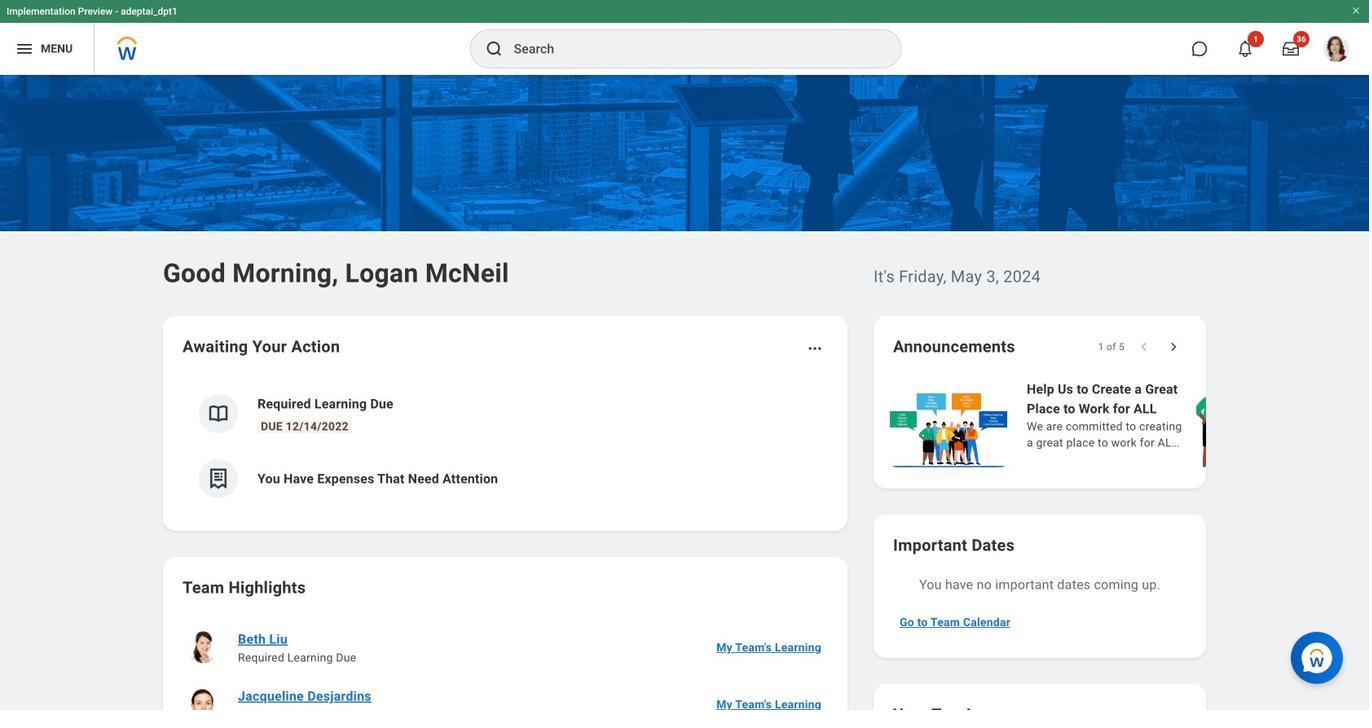 Task type: vqa. For each thing, say whether or not it's contained in the screenshot.
"menu item"
no



Task type: describe. For each thing, give the bounding box(es) containing it.
justify image
[[15, 39, 34, 59]]

notifications large image
[[1238, 41, 1254, 57]]

Search Workday  search field
[[514, 31, 868, 67]]

related actions image
[[807, 341, 823, 357]]

dashboard expenses image
[[206, 467, 231, 492]]

profile logan mcneil image
[[1324, 36, 1350, 65]]

chevron right small image
[[1166, 339, 1182, 355]]

chevron left small image
[[1136, 339, 1153, 355]]



Task type: locate. For each thing, give the bounding box(es) containing it.
main content
[[0, 75, 1370, 711]]

banner
[[0, 0, 1370, 75]]

close environment banner image
[[1352, 6, 1361, 15]]

status
[[1099, 341, 1125, 354]]

list
[[887, 378, 1370, 470], [183, 382, 828, 512], [183, 620, 828, 711]]

inbox large image
[[1283, 41, 1300, 57]]

book open image
[[206, 402, 231, 426]]

search image
[[485, 39, 504, 59]]



